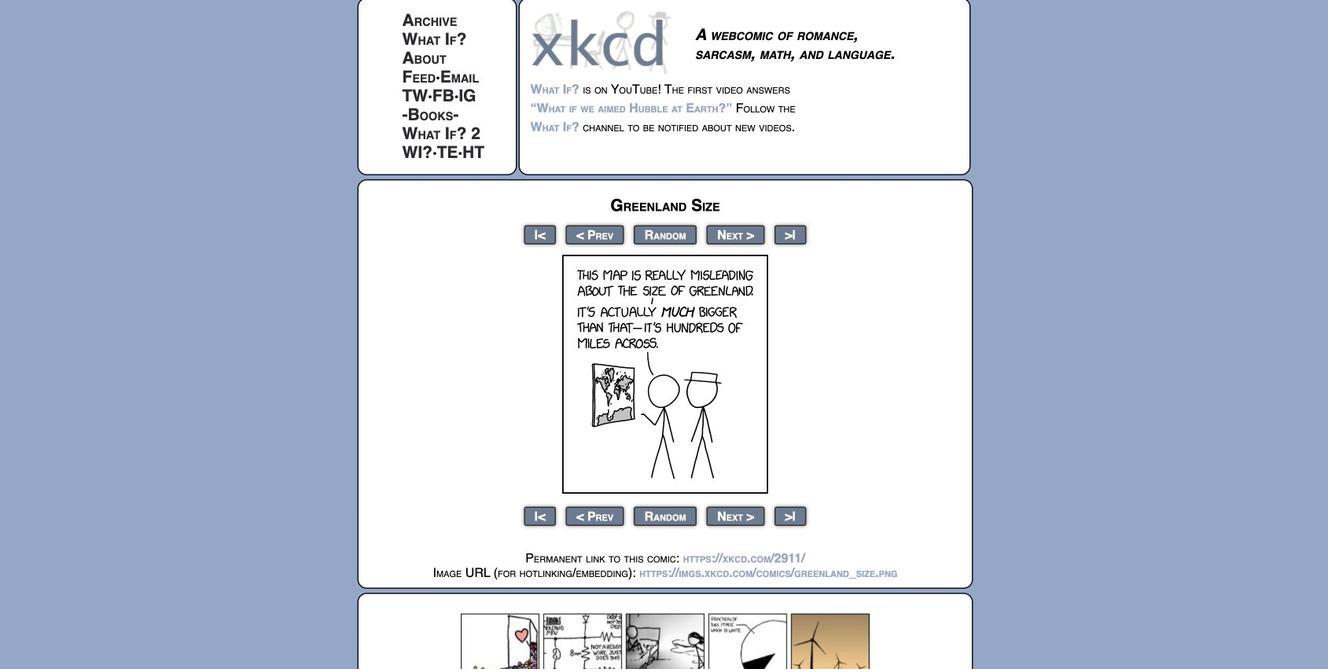 Task type: vqa. For each thing, say whether or not it's contained in the screenshot.
xkcd.com logo
yes



Task type: locate. For each thing, give the bounding box(es) containing it.
greenland size image
[[562, 255, 769, 494]]

selected comics image
[[461, 614, 870, 669]]



Task type: describe. For each thing, give the bounding box(es) containing it.
xkcd.com logo image
[[531, 9, 676, 75]]



